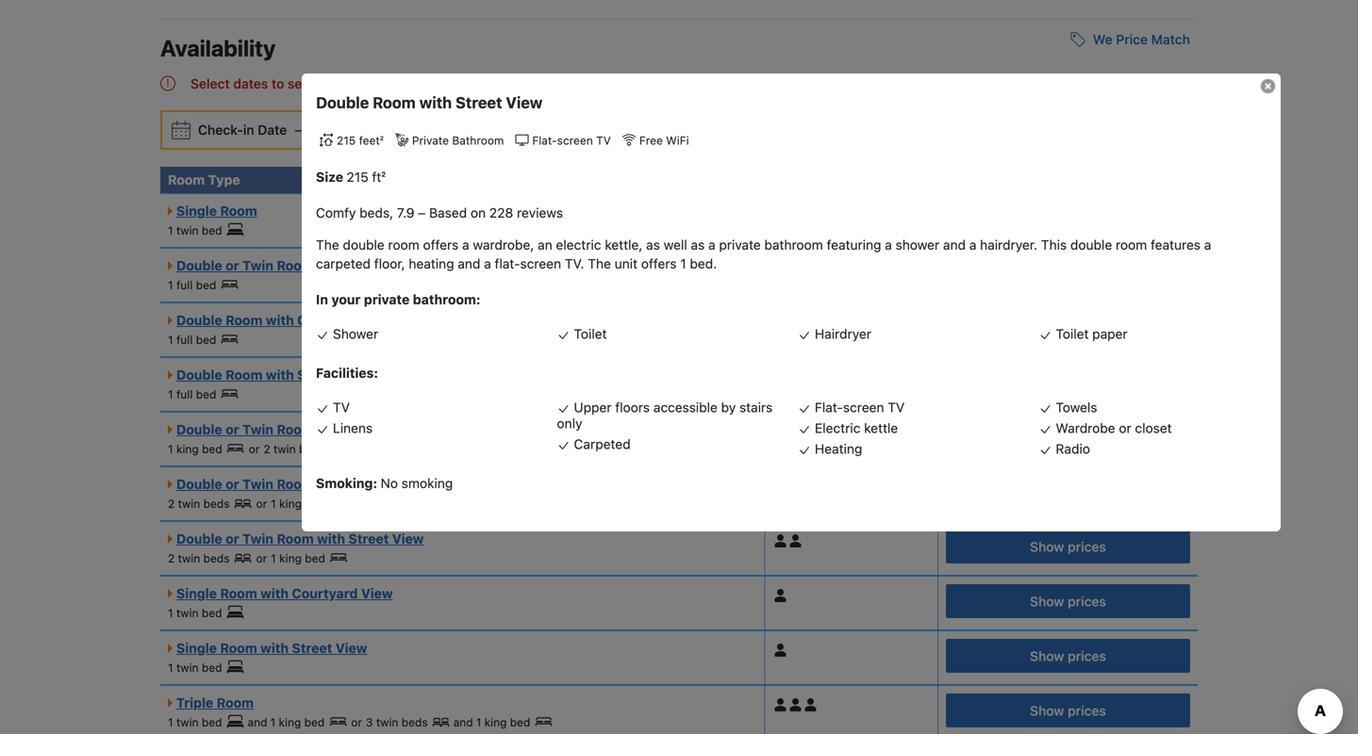 Task type: vqa. For each thing, say whether or not it's contained in the screenshot.
the ​ corresponding to Facilities:
yes



Task type: locate. For each thing, give the bounding box(es) containing it.
by
[[721, 400, 736, 416]]

3 single from the top
[[176, 641, 217, 657]]

check-in date — check-out date
[[198, 122, 412, 138]]

3 full from the top
[[176, 388, 193, 401]]

2 vertical spatial full
[[176, 388, 193, 401]]

private down floor,
[[364, 292, 410, 308]]

shower left smoking
[[349, 477, 398, 492]]

0 horizontal spatial as
[[646, 237, 660, 253]]

0 horizontal spatial toilet
[[574, 327, 607, 342]]

​ right "facilities:"
[[382, 366, 382, 381]]

twin down or 1 king bed
[[243, 532, 274, 547]]

the
[[316, 237, 339, 253], [588, 256, 611, 272]]

2 twin from the top
[[243, 422, 274, 438]]

toilet
[[574, 327, 607, 342], [1056, 327, 1089, 342]]

accessible
[[654, 400, 718, 416]]

1 twin bed down 'single room' link at the top left
[[168, 224, 222, 237]]

1 room from the left
[[388, 237, 420, 253]]

and right the shower
[[943, 237, 966, 253]]

only
[[557, 416, 583, 432]]

1 vertical spatial 2 twin beds
[[168, 552, 230, 566]]

with up or 1 king bed
[[317, 477, 345, 492]]

twin
[[243, 258, 274, 274], [243, 422, 274, 438], [243, 477, 274, 492], [243, 532, 274, 547]]

room up or 2 twin beds
[[277, 422, 314, 438]]

2 vertical spatial 1 full bed
[[168, 388, 216, 401]]

double for double or twin room with courtyard view
[[176, 422, 222, 438]]

2 horizontal spatial tv
[[888, 400, 905, 416]]

full up double room with street view link
[[176, 333, 193, 347]]

2 vertical spatial single
[[176, 641, 217, 657]]

wardrobe or closet
[[1056, 421, 1172, 437]]

and
[[477, 76, 501, 91], [943, 237, 966, 253], [458, 256, 481, 272], [248, 717, 268, 730], [454, 717, 473, 730]]

or down single room
[[226, 258, 239, 274]]

single room with courtyard view link
[[168, 586, 393, 602]]

0 horizontal spatial date
[[258, 122, 287, 138]]

2 toilet from the left
[[1056, 327, 1089, 342]]

0 vertical spatial courtyard
[[297, 313, 363, 328]]

offers down well
[[641, 256, 677, 272]]

your
[[332, 292, 361, 308]]

check- right —
[[314, 122, 359, 138]]

room up the single room with street view link
[[220, 586, 257, 602]]

and right 3 twin beds
[[454, 717, 473, 730]]

double or twin room with courtyard view
[[176, 422, 450, 438]]

a left the shower
[[885, 237, 892, 253]]

double for double room with street view
[[176, 367, 222, 383]]

or left 3
[[351, 717, 362, 730]]

1 twin bed up triple
[[168, 662, 222, 675]]

1 twin bed down triple
[[168, 717, 222, 730]]

offers
[[423, 237, 459, 253], [641, 256, 677, 272]]

screen down (may
[[557, 134, 593, 147]]

size
[[316, 170, 343, 185]]

double room with street view down double room with courtyard view link
[[176, 367, 373, 383]]

0 vertical spatial ​
[[382, 366, 382, 381]]

2 twin beds down double or twin room with shower link
[[168, 498, 230, 511]]

2 1 twin bed from the top
[[168, 607, 222, 620]]

courtyard up smoking: ​ no smoking
[[349, 422, 415, 438]]

1 twin bed for single room with courtyard view
[[168, 607, 222, 620]]

type
[[208, 172, 240, 188]]

1 horizontal spatial ​
[[382, 366, 382, 381]]

double or twin room with street view
[[176, 532, 424, 547]]

​ for facilities:
[[382, 366, 382, 381]]

0 horizontal spatial room
[[388, 237, 420, 253]]

1 1 twin bed from the top
[[168, 224, 222, 237]]

0 vertical spatial private
[[719, 237, 761, 253]]

215 left out
[[337, 134, 356, 147]]

2 twin beds for double or twin room with street view
[[168, 552, 230, 566]]

1 single from the top
[[176, 203, 217, 219]]

a
[[462, 237, 469, 253], [709, 237, 716, 253], [885, 237, 892, 253], [970, 237, 977, 253], [1205, 237, 1212, 253], [484, 256, 491, 272]]

stairs
[[740, 400, 773, 416]]

1 twin from the top
[[243, 258, 274, 274]]

courtyard down double or twin room with street view
[[292, 586, 358, 602]]

1 king bed
[[168, 443, 222, 456], [271, 552, 325, 566], [270, 717, 325, 730], [476, 717, 531, 730]]

1 full bed for double room with street view
[[168, 388, 216, 401]]

private
[[719, 237, 761, 253], [364, 292, 410, 308]]

0 vertical spatial flat-screen tv
[[532, 134, 611, 147]]

215 left the 'ft²'
[[347, 170, 369, 185]]

2 twin beds up single room with courtyard view link
[[168, 552, 230, 566]]

3 twin beds
[[366, 717, 428, 730]]

screen
[[557, 134, 593, 147], [520, 256, 561, 272], [843, 400, 884, 416]]

1 horizontal spatial flat-
[[815, 400, 843, 416]]

as up bed.
[[691, 237, 705, 253]]

with
[[419, 93, 452, 112], [266, 313, 294, 328], [266, 367, 294, 383], [317, 422, 345, 438], [317, 477, 345, 492], [317, 532, 345, 547], [261, 586, 289, 602], [261, 641, 289, 657]]

private left the bathroom on the right top of the page
[[719, 237, 761, 253]]

2 2 twin beds from the top
[[168, 552, 230, 566]]

2 room from the left
[[1116, 237, 1148, 253]]

in
[[243, 122, 254, 138]]

0 horizontal spatial check-
[[198, 122, 243, 138]]

1 horizontal spatial offers
[[641, 256, 677, 272]]

1 horizontal spatial tv
[[596, 134, 611, 147]]

1 vertical spatial courtyard
[[349, 422, 415, 438]]

no
[[381, 476, 398, 492]]

flat- down (may
[[532, 134, 557, 147]]

electric kettle
[[815, 421, 898, 437]]

1 horizontal spatial private
[[719, 237, 761, 253]]

date
[[258, 122, 287, 138], [383, 122, 412, 138]]

0 vertical spatial full
[[176, 279, 193, 292]]

1 horizontal spatial room
[[1116, 237, 1148, 253]]

facilities:
[[316, 366, 378, 381]]

1 horizontal spatial as
[[691, 237, 705, 253]]

2 double from the left
[[1071, 237, 1113, 253]]

1 vertical spatial single
[[176, 586, 217, 602]]

tv.
[[565, 256, 584, 272]]

ft²
[[372, 170, 386, 185]]

flat-screen tv down (may
[[532, 134, 611, 147]]

free wifi
[[640, 134, 689, 147]]

based
[[429, 205, 467, 221]]

1 horizontal spatial flat-screen tv
[[815, 400, 905, 416]]

double
[[343, 237, 385, 253], [1071, 237, 1113, 253]]

flat- up electric
[[815, 400, 843, 416]]

1 vertical spatial full
[[176, 333, 193, 347]]

1 toilet from the left
[[574, 327, 607, 342]]

courtyard for double room with courtyard view
[[297, 313, 363, 328]]

2 as from the left
[[691, 237, 705, 253]]

0 vertical spatial 2 twin beds
[[168, 498, 230, 511]]

with up or 2 twin beds
[[317, 422, 345, 438]]

1 vertical spatial ​
[[381, 476, 381, 492]]

courtyard down in
[[297, 313, 363, 328]]

bed.
[[690, 256, 717, 272]]

0 vertical spatial double room with street view
[[316, 93, 543, 112]]

street down smoking: ​ no smoking
[[349, 532, 389, 547]]

0 horizontal spatial tv
[[333, 400, 350, 416]]

4 1 twin bed from the top
[[168, 717, 222, 730]]

beds right 3
[[402, 717, 428, 730]]

1 date from the left
[[258, 122, 287, 138]]

room down property's
[[373, 93, 416, 112]]

2 date from the left
[[383, 122, 412, 138]]

beds,
[[360, 205, 394, 221]]

with up single room with street view
[[261, 586, 289, 602]]

0 horizontal spatial flat-
[[532, 134, 557, 147]]

1 vertical spatial private
[[364, 292, 410, 308]]

street
[[456, 93, 502, 112], [297, 367, 338, 383], [349, 532, 389, 547], [292, 641, 332, 657]]

1 horizontal spatial date
[[383, 122, 412, 138]]

comfy
[[316, 205, 356, 221]]

bed
[[202, 224, 222, 237], [196, 279, 216, 292], [196, 333, 216, 347], [196, 388, 216, 401], [202, 443, 222, 456], [305, 498, 325, 511], [305, 552, 325, 566], [202, 607, 222, 620], [202, 662, 222, 675], [202, 717, 222, 730], [304, 717, 325, 730], [510, 717, 531, 730]]

double room with street view down availability
[[316, 93, 543, 112]]

check-
[[198, 122, 243, 138], [314, 122, 359, 138]]

dates
[[233, 76, 268, 91]]

flat-
[[495, 256, 520, 272]]

1 horizontal spatial double
[[1071, 237, 1113, 253]]

tv up linens
[[333, 400, 350, 416]]

twin up or 2 twin beds
[[243, 422, 274, 438]]

offers up heating
[[423, 237, 459, 253]]

1 full bed up double room with street view link
[[168, 333, 216, 347]]

0 vertical spatial flat-
[[532, 134, 557, 147]]

room down type in the top of the page
[[220, 203, 257, 219]]

include
[[581, 76, 626, 91]]

single room with street view
[[176, 641, 367, 657]]

full for double or twin room
[[176, 279, 193, 292]]

double right 'this'
[[1071, 237, 1113, 253]]

screen up electric kettle
[[843, 400, 884, 416]]

2 vertical spatial courtyard
[[292, 586, 358, 602]]

the up carpeted
[[316, 237, 339, 253]]

0 vertical spatial offers
[[423, 237, 459, 253]]

2 1 full bed from the top
[[168, 333, 216, 347]]

tv
[[596, 134, 611, 147], [333, 400, 350, 416], [888, 400, 905, 416]]

street down the select dates to see this property's availability and prices (may include genius rates)
[[456, 93, 502, 112]]

1 vertical spatial flat-
[[815, 400, 843, 416]]

215 feet²
[[337, 134, 384, 147]]

0 vertical spatial the
[[316, 237, 339, 253]]

3 1 twin bed from the top
[[168, 662, 222, 675]]

1 vertical spatial screen
[[520, 256, 561, 272]]

wardrobe,
[[473, 237, 534, 253]]

twin up or 1 king bed
[[243, 477, 274, 492]]

1 vertical spatial 2
[[168, 498, 175, 511]]

1 full bed down double room with street view link
[[168, 388, 216, 401]]

room up triple room
[[220, 641, 257, 657]]

tv up kettle
[[888, 400, 905, 416]]

view
[[506, 93, 543, 112], [367, 313, 398, 328], [341, 367, 373, 383], [418, 422, 450, 438], [392, 532, 424, 547], [361, 586, 393, 602], [336, 641, 367, 657]]

single
[[176, 203, 217, 219], [176, 586, 217, 602], [176, 641, 217, 657]]

room up floor,
[[388, 237, 420, 253]]

reviews
[[517, 205, 563, 221]]

single up triple
[[176, 641, 217, 657]]

shower down your
[[333, 327, 378, 342]]

or
[[226, 258, 239, 274], [1119, 421, 1132, 437], [226, 422, 239, 438], [249, 443, 260, 456], [226, 477, 239, 492], [256, 498, 267, 511], [226, 532, 239, 547], [256, 552, 267, 566], [351, 717, 362, 730]]

2 full from the top
[[176, 333, 193, 347]]

0 vertical spatial single
[[176, 203, 217, 219]]

flat-screen tv
[[532, 134, 611, 147], [815, 400, 905, 416]]

3 1 full bed from the top
[[168, 388, 216, 401]]

smoking: ​ no smoking
[[316, 476, 453, 492]]

flat-screen tv up electric kettle
[[815, 400, 905, 416]]

room up or 1 king bed
[[277, 477, 314, 492]]

1 full from the top
[[176, 279, 193, 292]]

2 check- from the left
[[314, 122, 359, 138]]

0 vertical spatial shower
[[333, 327, 378, 342]]

a up bed.
[[709, 237, 716, 253]]

featuring
[[827, 237, 882, 253]]

1 twin bed up the single room with street view link
[[168, 607, 222, 620]]

​ right the smoking:
[[381, 476, 381, 492]]

0 vertical spatial 1 full bed
[[168, 279, 216, 292]]

twin for double or twin room with courtyard view
[[243, 422, 274, 438]]

1 2 twin beds from the top
[[168, 498, 230, 511]]

215
[[337, 134, 356, 147], [347, 170, 369, 185]]

tv left free
[[596, 134, 611, 147]]

to
[[272, 76, 284, 91]]

street up double or twin room with courtyard view
[[297, 367, 338, 383]]

1 horizontal spatial toilet
[[1056, 327, 1089, 342]]

date right in
[[258, 122, 287, 138]]

and right heating
[[458, 256, 481, 272]]

bathroom
[[452, 134, 504, 147]]

rates)
[[676, 76, 713, 91]]

or down double or twin room with shower link
[[256, 498, 267, 511]]

twin up double room with courtyard view link
[[243, 258, 274, 274]]

screen down an
[[520, 256, 561, 272]]

the right tv.
[[588, 256, 611, 272]]

single up the single room with street view link
[[176, 586, 217, 602]]

3 twin from the top
[[243, 477, 274, 492]]

1
[[168, 224, 173, 237], [680, 256, 686, 272], [168, 279, 173, 292], [168, 333, 173, 347], [168, 388, 173, 401], [168, 443, 173, 456], [271, 498, 276, 511], [271, 552, 276, 566], [168, 607, 173, 620], [168, 662, 173, 675], [168, 717, 173, 730], [270, 717, 276, 730], [476, 717, 481, 730]]

4 twin from the top
[[243, 532, 274, 547]]

1 full bed for double or twin room
[[168, 279, 216, 292]]

an
[[538, 237, 553, 253]]

select dates to see this property's availability and prices (may include genius rates) region
[[160, 73, 1198, 95]]

date right out
[[383, 122, 412, 138]]

1 vertical spatial offers
[[641, 256, 677, 272]]

1 vertical spatial the
[[588, 256, 611, 272]]

single down room type
[[176, 203, 217, 219]]

2 vertical spatial 2
[[168, 552, 175, 566]]

full down the double or twin room 'link'
[[176, 279, 193, 292]]

2 single from the top
[[176, 586, 217, 602]]

and left prices
[[477, 76, 501, 91]]

1 1 full bed from the top
[[168, 279, 216, 292]]

1 horizontal spatial check-
[[314, 122, 359, 138]]

1 full bed down the double or twin room 'link'
[[168, 279, 216, 292]]

full for double room with street view
[[176, 388, 193, 401]]

full down double room with street view link
[[176, 388, 193, 401]]

0 horizontal spatial ​
[[381, 476, 381, 492]]

double up carpeted
[[343, 237, 385, 253]]

0 horizontal spatial double
[[343, 237, 385, 253]]

toilet left "paper"
[[1056, 327, 1089, 342]]

1 vertical spatial 1 full bed
[[168, 333, 216, 347]]

0 horizontal spatial offers
[[423, 237, 459, 253]]

2
[[264, 443, 270, 456], [168, 498, 175, 511], [168, 552, 175, 566]]

or 1 king bed
[[256, 498, 325, 511]]



Task type: describe. For each thing, give the bounding box(es) containing it.
towels
[[1056, 400, 1098, 416]]

carpeted
[[574, 437, 631, 453]]

and inside region
[[477, 76, 501, 91]]

double room with courtyard view link
[[168, 313, 398, 328]]

double or twin room with street view link
[[168, 532, 424, 547]]

well
[[664, 237, 688, 253]]

heating
[[815, 442, 863, 457]]

a right the features
[[1205, 237, 1212, 253]]

triple
[[176, 696, 213, 711]]

courtyard for single room with courtyard view
[[292, 586, 358, 602]]

triple room link
[[168, 696, 254, 711]]

double for double or twin room with shower
[[176, 477, 222, 492]]

electric
[[556, 237, 601, 253]]

0 horizontal spatial the
[[316, 237, 339, 253]]

1 horizontal spatial the
[[588, 256, 611, 272]]

1 full bed for double room with courtyard view
[[168, 333, 216, 347]]

room left type in the top of the page
[[168, 172, 205, 188]]

2 for double or twin room with shower
[[168, 498, 175, 511]]

with down single room with courtyard view link
[[261, 641, 289, 657]]

check-in date button
[[191, 113, 295, 147]]

see
[[288, 76, 310, 91]]

double for double or twin room
[[176, 258, 222, 274]]

or 2 twin beds
[[249, 443, 325, 456]]

a left flat-
[[484, 256, 491, 272]]

1 double from the left
[[343, 237, 385, 253]]

wardrobe
[[1056, 421, 1116, 437]]

hairdryer.
[[980, 237, 1038, 253]]

1 twin bed for single room
[[168, 224, 222, 237]]

heating
[[409, 256, 454, 272]]

full for double room with courtyard view
[[176, 333, 193, 347]]

0 vertical spatial screen
[[557, 134, 593, 147]]

double room with street view link
[[168, 367, 373, 383]]

screen inside the double room offers a wardrobe, an electric kettle, as well as a private bathroom featuring a shower and a hairdryer. this double room features a carpeted floor, heating and a flat-screen tv. the unit offers 1 bed.
[[520, 256, 561, 272]]

or up single room with courtyard view link
[[226, 532, 239, 547]]

1 twin bed for single room with street view
[[168, 662, 222, 675]]

toilet for toilet paper
[[1056, 327, 1089, 342]]

with down availability
[[419, 93, 452, 112]]

single room with street view link
[[168, 641, 367, 657]]

in your private bathroom:
[[316, 292, 481, 308]]

private
[[412, 134, 449, 147]]

double or twin room
[[176, 258, 314, 274]]

0 vertical spatial 215
[[337, 134, 356, 147]]

or down double or twin room with street view link
[[256, 552, 267, 566]]

free
[[640, 134, 663, 147]]

room right triple
[[217, 696, 254, 711]]

room type
[[168, 172, 240, 188]]

twin for double or twin room with shower
[[243, 477, 274, 492]]

wifi
[[666, 134, 689, 147]]

smoking:
[[316, 476, 377, 492]]

—
[[295, 122, 306, 138]]

prices
[[504, 76, 543, 91]]

2 for double or twin room with street view
[[168, 552, 175, 566]]

unit
[[615, 256, 638, 272]]

single for single room with courtyard view
[[176, 586, 217, 602]]

double or twin room link
[[168, 258, 314, 274]]

twin for double or twin room with street view
[[243, 532, 274, 547]]

1 vertical spatial double room with street view
[[176, 367, 373, 383]]

(may
[[546, 76, 577, 91]]

select
[[191, 76, 230, 91]]

feet²
[[359, 134, 384, 147]]

–
[[418, 205, 426, 221]]

linens
[[333, 421, 373, 437]]

paper
[[1093, 327, 1128, 342]]

upper
[[574, 400, 612, 416]]

floor,
[[374, 256, 405, 272]]

genius
[[630, 76, 673, 91]]

size 215 ft²
[[316, 170, 386, 185]]

select dates to see this property's availability and prices (may include genius rates)
[[191, 76, 713, 91]]

floors
[[615, 400, 650, 416]]

this
[[313, 76, 336, 91]]

closet
[[1135, 421, 1172, 437]]

1 inside the double room offers a wardrobe, an electric kettle, as well as a private bathroom featuring a shower and a hairdryer. this double room features a carpeted floor, heating and a flat-screen tv. the unit offers 1 bed.
[[680, 256, 686, 272]]

1 vertical spatial shower
[[349, 477, 398, 492]]

with up double room with street view link
[[266, 313, 294, 328]]

single for single room
[[176, 203, 217, 219]]

street down single room with courtyard view
[[292, 641, 332, 657]]

0 vertical spatial 2
[[264, 443, 270, 456]]

room down double or twin room
[[226, 313, 263, 328]]

double or twin room with shower
[[176, 477, 398, 492]]

room left carpeted
[[277, 258, 314, 274]]

features
[[1151, 237, 1201, 253]]

single for single room with street view
[[176, 641, 217, 657]]

carpeted
[[316, 256, 371, 272]]

1 check- from the left
[[198, 122, 243, 138]]

kettle
[[864, 421, 898, 437]]

facilities: ​
[[316, 366, 382, 381]]

with down double room with courtyard view link
[[266, 367, 294, 383]]

double or twin room with courtyard view link
[[168, 422, 450, 438]]

beds down double or twin room with shower link
[[203, 498, 230, 511]]

1 vertical spatial flat-screen tv
[[815, 400, 905, 416]]

the double room offers a wardrobe, an electric kettle, as well as a private bathroom featuring a shower and a hairdryer. this double room features a carpeted floor, heating and a flat-screen tv. the unit offers 1 bed.
[[316, 237, 1212, 272]]

private bathroom
[[412, 134, 504, 147]]

bathroom
[[765, 237, 823, 253]]

0 horizontal spatial private
[[364, 292, 410, 308]]

twin for double or twin room
[[243, 258, 274, 274]]

2 twin beds for double or twin room with shower
[[168, 498, 230, 511]]

beds down double or twin room with courtyard view
[[299, 443, 325, 456]]

private inside the double room offers a wardrobe, an electric kettle, as well as a private bathroom featuring a shower and a hairdryer. this double room features a carpeted floor, heating and a flat-screen tv. the unit offers 1 bed.
[[719, 237, 761, 253]]

electric
[[815, 421, 861, 437]]

7.9
[[397, 205, 415, 221]]

single room link
[[168, 203, 257, 219]]

room down double room with courtyard view link
[[226, 367, 263, 383]]

or left closet at the bottom right of the page
[[1119, 421, 1132, 437]]

availability
[[160, 35, 276, 61]]

radio
[[1056, 442, 1091, 457]]

1 as from the left
[[646, 237, 660, 253]]

or up double or twin room with street view link
[[226, 477, 239, 492]]

upper floors accessible by stairs only
[[557, 400, 773, 432]]

room down or 1 king bed
[[277, 532, 314, 547]]

3
[[366, 717, 373, 730]]

smoking
[[402, 476, 453, 492]]

with down or 1 king bed
[[317, 532, 345, 547]]

double for double room with courtyard view
[[176, 313, 222, 328]]

beds up single room with courtyard view link
[[203, 552, 230, 566]]

this
[[1041, 237, 1067, 253]]

toilet paper
[[1056, 327, 1128, 342]]

shower
[[896, 237, 940, 253]]

availability
[[408, 76, 474, 91]]

in
[[316, 292, 328, 308]]

a down based
[[462, 237, 469, 253]]

double room with courtyard view
[[176, 313, 398, 328]]

kettle,
[[605, 237, 643, 253]]

or up double or twin room with shower link
[[249, 443, 260, 456]]

double or twin room with shower link
[[168, 477, 398, 492]]

out
[[359, 122, 379, 138]]

bathroom:
[[413, 292, 481, 308]]

double for double or twin room with street view
[[176, 532, 222, 547]]

toilet for toilet
[[574, 327, 607, 342]]

check-out date button
[[306, 113, 419, 147]]

single room
[[176, 203, 257, 219]]

single room with courtyard view
[[176, 586, 393, 602]]

and down triple room
[[248, 717, 268, 730]]

​ for smoking:
[[381, 476, 381, 492]]

0 horizontal spatial flat-screen tv
[[532, 134, 611, 147]]

or down double room with street view link
[[226, 422, 239, 438]]

1 vertical spatial 215
[[347, 170, 369, 185]]

comfy beds, 7.9 –                       based on  228 reviews
[[316, 205, 563, 221]]

2 vertical spatial screen
[[843, 400, 884, 416]]

hairdryer
[[815, 327, 872, 342]]

a left the hairdryer.
[[970, 237, 977, 253]]



